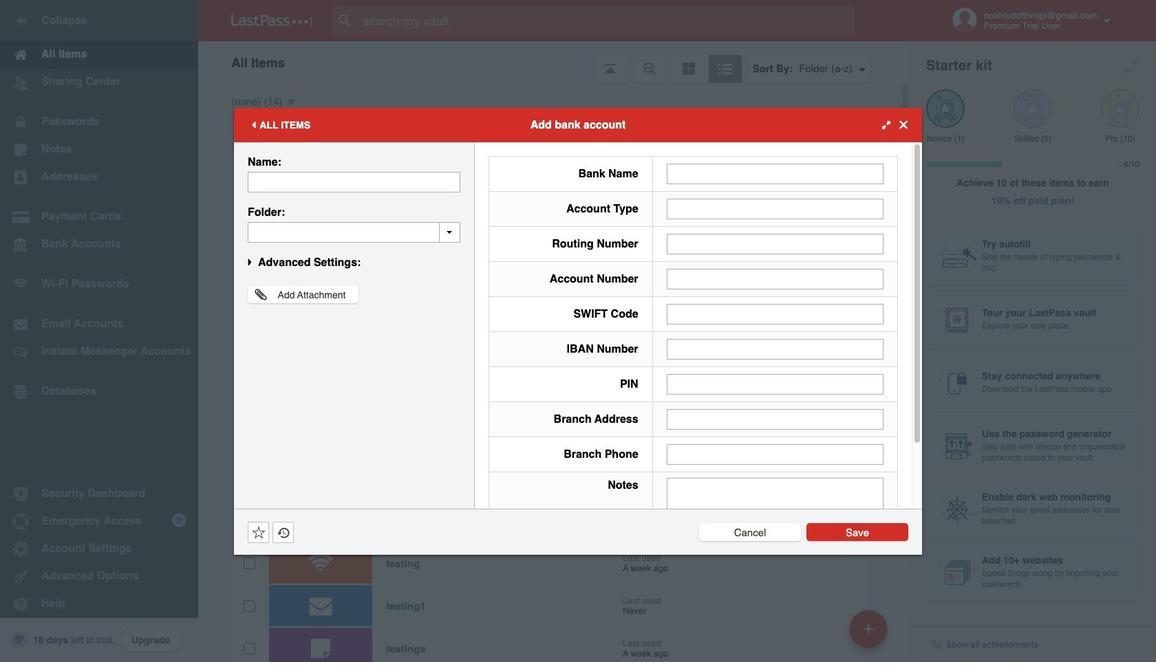 Task type: locate. For each thing, give the bounding box(es) containing it.
dialog
[[234, 108, 922, 572]]

Search search field
[[332, 6, 882, 36]]

vault options navigation
[[198, 41, 910, 83]]

None text field
[[667, 163, 884, 184], [248, 172, 460, 192], [248, 222, 460, 243], [667, 234, 884, 254], [667, 269, 884, 289], [667, 339, 884, 360], [667, 444, 884, 465], [667, 478, 884, 563], [667, 163, 884, 184], [248, 172, 460, 192], [248, 222, 460, 243], [667, 234, 884, 254], [667, 269, 884, 289], [667, 339, 884, 360], [667, 444, 884, 465], [667, 478, 884, 563]]

None text field
[[667, 199, 884, 219], [667, 304, 884, 325], [667, 374, 884, 395], [667, 409, 884, 430], [667, 199, 884, 219], [667, 304, 884, 325], [667, 374, 884, 395], [667, 409, 884, 430]]



Task type: describe. For each thing, give the bounding box(es) containing it.
search my vault text field
[[332, 6, 882, 36]]

main navigation navigation
[[0, 0, 198, 663]]

new item navigation
[[845, 606, 896, 663]]

new item image
[[864, 625, 873, 634]]

lastpass image
[[231, 14, 312, 27]]



